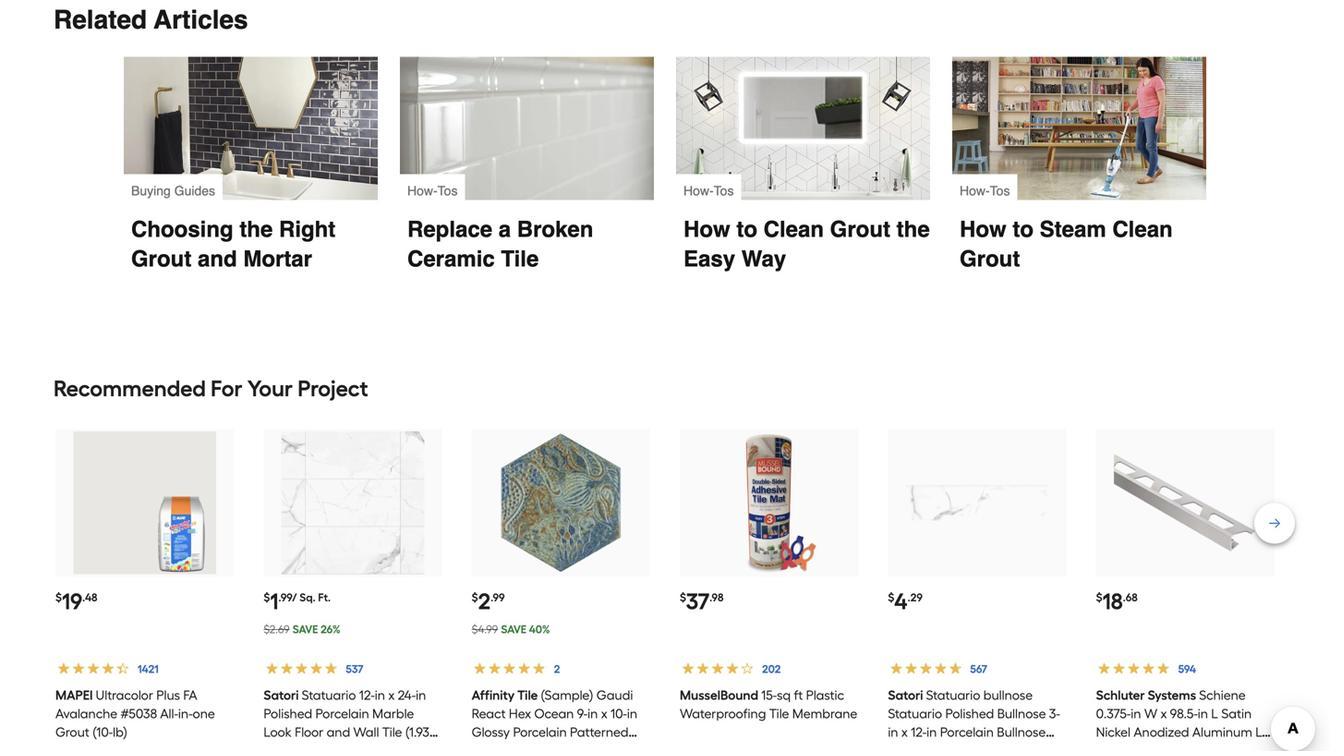 Task type: vqa. For each thing, say whether or not it's contained in the screenshot.


Task type: locate. For each thing, give the bounding box(es) containing it.
1 tos from the left
[[438, 183, 458, 198]]

how inside how to clean grout the easy way
[[684, 217, 731, 242]]

tile up hex at the left of page
[[518, 688, 538, 703]]

$ 2 .99
[[472, 588, 505, 615]]

to
[[737, 217, 758, 242], [1013, 217, 1034, 242]]

2 sq. from the left
[[944, 743, 961, 751]]

grout inside how to steam clean grout
[[960, 246, 1021, 272]]

1 horizontal spatial floor
[[562, 743, 590, 751]]

1 horizontal spatial how-
[[684, 183, 714, 198]]

recommended for your project
[[54, 375, 368, 402]]

2 the from the left
[[897, 217, 930, 242]]

ft/ down look
[[284, 743, 298, 751]]

1 the from the left
[[240, 217, 273, 242]]

how-tos
[[408, 183, 458, 198], [684, 183, 734, 198], [960, 183, 1011, 198]]

replace
[[408, 217, 493, 242]]

tos for how to clean grout the easy way
[[714, 183, 734, 198]]

porcelain up "(0.23-"
[[941, 724, 994, 740]]

1 horizontal spatial clean
[[1113, 217, 1174, 242]]

12-
[[359, 688, 375, 703], [911, 724, 927, 740]]

(1.93-
[[406, 724, 434, 740]]

the inside how to clean grout the easy way
[[897, 217, 930, 242]]

0 horizontal spatial piece)
[[301, 743, 337, 751]]

your
[[248, 375, 293, 402]]

to up way
[[737, 217, 758, 242]]

porcelain inside (sample) gaudi react hex ocean 9-in x 10-in glossy porcelain patterned thinset mortar floor and w
[[513, 724, 567, 740]]

98.5-
[[1171, 706, 1199, 722]]

articles
[[154, 5, 248, 34]]

statuario inside statuario 12-in x 24-in polished porcelain marble look floor and wall tile (1.93- sq. ft/ piece)
[[302, 688, 356, 703]]

2 piece) from the left
[[981, 743, 1017, 751]]

2 horizontal spatial tos
[[990, 183, 1011, 198]]

tile left "(0.23-"
[[889, 743, 908, 751]]

statuario up wall
[[302, 688, 356, 703]]

aluminum
[[1193, 724, 1253, 740]]

porcelain up wall
[[316, 706, 369, 722]]

1 horizontal spatial the
[[897, 217, 930, 242]]

2 to from the left
[[1013, 217, 1034, 242]]

2 $ from the left
[[264, 591, 270, 604]]

1 vertical spatial bullnose
[[998, 724, 1046, 740]]

statuario left 'bullnose'
[[927, 688, 981, 703]]

5 $ from the left
[[889, 591, 895, 604]]

x inside (sample) gaudi react hex ocean 9-in x 10-in glossy porcelain patterned thinset mortar floor and w
[[601, 706, 608, 722]]

2 clean from the left
[[1113, 217, 1174, 242]]

1 horizontal spatial satori
[[889, 688, 924, 703]]

tile inside statuario bullnose statuario polished bullnose 3- in x 12-in porcelain bullnose tile (0.23-sq. ft/ piece)
[[889, 743, 908, 751]]

1 how-tos from the left
[[408, 183, 458, 198]]

2 horizontal spatial how-
[[960, 183, 991, 198]]

tile down a
[[501, 246, 539, 272]]

15-sq ft plastic waterproofing tile membrane
[[680, 688, 858, 722]]

clean
[[764, 217, 824, 242], [1113, 217, 1174, 242]]

2 how from the left
[[960, 217, 1007, 242]]

affinity tile (sample) gaudi react hex ocean 9-in x 10-in glossy porcelain patterned thinset mortar floor and wall tile image
[[490, 432, 633, 574]]

0 vertical spatial 12-
[[359, 688, 375, 703]]

choosing
[[131, 217, 234, 242]]

tile inside "replace a broken ceramic tile"
[[501, 246, 539, 272]]

statuario up "(0.23-"
[[889, 706, 943, 722]]

1 vertical spatial and
[[327, 724, 350, 740]]

and
[[198, 246, 237, 272], [327, 724, 350, 740], [593, 743, 617, 751]]

$ inside $ 18 .68
[[1097, 591, 1103, 604]]

tos for replace a broken ceramic tile
[[438, 183, 458, 198]]

2 polished from the left
[[946, 706, 995, 722]]

1 to from the left
[[737, 217, 758, 242]]

polished up look
[[264, 706, 312, 722]]

related articles
[[54, 5, 248, 34]]

$ left .99
[[472, 591, 478, 604]]

$
[[55, 591, 62, 604], [264, 591, 270, 604], [472, 591, 478, 604], [680, 591, 687, 604], [889, 591, 895, 604], [1097, 591, 1103, 604]]

$ left .48
[[55, 591, 62, 604]]

1 how from the left
[[684, 217, 731, 242]]

satori
[[264, 688, 299, 703], [889, 688, 924, 703]]

$ inside $ 37 .98
[[680, 591, 687, 604]]

6 $ from the left
[[1097, 591, 1103, 604]]

0 vertical spatial mortar
[[243, 246, 312, 272]]

statuario 12-in x 24-in polished porcelain marble look floor and wall tile (1.93- sq. ft/ piece)
[[264, 688, 434, 751]]

1 how- from the left
[[408, 183, 438, 198]]

save
[[293, 623, 318, 636], [501, 623, 527, 636]]

a bathroom with dark blue subway tile with white grout, white sink and hexagon mirror. image
[[124, 57, 378, 200]]

(sample) gaudi react hex ocean 9-in x 10-in glossy porcelain patterned thinset mortar floor and w
[[472, 688, 646, 751]]

close-up of ceramic tile. image
[[400, 57, 654, 200]]

1 horizontal spatial how
[[960, 217, 1007, 242]]

$ left .99/
[[264, 591, 270, 604]]

$ for 19
[[55, 591, 62, 604]]

how for how to clean grout the easy way
[[684, 217, 731, 242]]

$ inside $ 2 .99
[[472, 591, 478, 604]]

12- up marble
[[359, 688, 375, 703]]

floor inside (sample) gaudi react hex ocean 9-in x 10-in glossy porcelain patterned thinset mortar floor and w
[[562, 743, 590, 751]]

1 horizontal spatial how-tos
[[684, 183, 734, 198]]

marble
[[373, 706, 414, 722]]

1 vertical spatial 12-
[[911, 724, 927, 740]]

and inside (sample) gaudi react hex ocean 9-in x 10-in glossy porcelain patterned thinset mortar floor and w
[[593, 743, 617, 751]]

satori up look
[[264, 688, 299, 703]]

grout inside choosing the right grout and mortar
[[131, 246, 192, 272]]

$ inside $ 4 .29
[[889, 591, 895, 604]]

1 save from the left
[[293, 623, 318, 636]]

2 horizontal spatial and
[[593, 743, 617, 751]]

tos for how to steam clean grout
[[990, 183, 1011, 198]]

how- for how to clean grout the easy way
[[684, 183, 714, 198]]

tile
[[501, 246, 539, 272], [518, 688, 538, 703], [770, 706, 790, 722], [382, 724, 402, 740], [889, 743, 908, 751], [1133, 743, 1153, 751]]

polished down 'bullnose'
[[946, 706, 995, 722]]

floor right look
[[295, 724, 324, 740]]

tos
[[438, 183, 458, 198], [714, 183, 734, 198], [990, 183, 1011, 198]]

floor inside statuario 12-in x 24-in polished porcelain marble look floor and wall tile (1.93- sq. ft/ piece)
[[295, 724, 324, 740]]

0 horizontal spatial polished
[[264, 706, 312, 722]]

the
[[240, 217, 273, 242], [897, 217, 930, 242]]

0 horizontal spatial clean
[[764, 217, 824, 242]]

how left steam
[[960, 217, 1007, 242]]

easy
[[684, 246, 736, 272]]

ft
[[794, 688, 803, 703]]

schluter
[[1097, 688, 1146, 703]]

2 tos from the left
[[714, 183, 734, 198]]

0 vertical spatial floor
[[295, 724, 324, 740]]

1 horizontal spatial and
[[327, 724, 350, 740]]

polished inside statuario 12-in x 24-in polished porcelain marble look floor and wall tile (1.93- sq. ft/ piece)
[[264, 706, 312, 722]]

3 how-tos from the left
[[960, 183, 1011, 198]]

porcelain inside statuario bullnose statuario polished bullnose 3- in x 12-in porcelain bullnose tile (0.23-sq. ft/ piece)
[[941, 724, 994, 740]]

one
[[193, 706, 215, 722]]

and left wall
[[327, 724, 350, 740]]

how-tos for how to clean grout the easy way
[[684, 183, 734, 198]]

$ left .29
[[889, 591, 895, 604]]

0 vertical spatial and
[[198, 246, 237, 272]]

x
[[388, 688, 395, 703], [601, 706, 608, 722], [1161, 706, 1168, 722], [902, 724, 908, 740]]

$ inside $ 19 .48
[[55, 591, 62, 604]]

2 vertical spatial and
[[593, 743, 617, 751]]

0 horizontal spatial save
[[293, 623, 318, 636]]

and inside choosing the right grout and mortar
[[198, 246, 237, 272]]

grout
[[831, 217, 891, 242], [131, 246, 192, 272], [960, 246, 1021, 272], [55, 724, 89, 740]]

save left 26%
[[293, 623, 318, 636]]

how
[[684, 217, 731, 242], [960, 217, 1007, 242]]

1 vertical spatial mortar
[[518, 743, 558, 751]]

ft/
[[284, 743, 298, 751], [964, 743, 978, 751]]

choosing the right grout and mortar
[[131, 217, 342, 272]]

tile down the 'sq'
[[770, 706, 790, 722]]

1 horizontal spatial polished
[[946, 706, 995, 722]]

$ 4 .29
[[889, 588, 923, 615]]

how up easy
[[684, 217, 731, 242]]

to inside how to steam clean grout
[[1013, 217, 1034, 242]]

12- inside statuario 12-in x 24-in polished porcelain marble look floor and wall tile (1.93- sq. ft/ piece)
[[359, 688, 375, 703]]

2 bullnose from the top
[[998, 724, 1046, 740]]

0 horizontal spatial floor
[[295, 724, 324, 740]]

mortar down "right"
[[243, 246, 312, 272]]

right
[[279, 217, 336, 242]]

mortar
[[243, 246, 312, 272], [518, 743, 558, 751]]

tos up replace
[[438, 183, 458, 198]]

0 horizontal spatial mortar
[[243, 246, 312, 272]]

0 horizontal spatial porcelain
[[316, 706, 369, 722]]

how-
[[408, 183, 438, 198], [684, 183, 714, 198], [960, 183, 991, 198]]

clean up way
[[764, 217, 824, 242]]

polished
[[264, 706, 312, 722], [946, 706, 995, 722]]

0 horizontal spatial ft/
[[284, 743, 298, 751]]

floor
[[295, 724, 324, 740], [562, 743, 590, 751]]

grout inside ultracolor plus fa avalanche #5038 all-in-one grout (10-lb)
[[55, 724, 89, 740]]

clean inside how to clean grout the easy way
[[764, 217, 824, 242]]

4 $ from the left
[[680, 591, 687, 604]]

guides
[[174, 183, 215, 198]]

2 ft/ from the left
[[964, 743, 978, 751]]

musselbound 15-sq ft plastic waterproofing tile membrane image
[[698, 432, 841, 574]]

26%
[[321, 623, 341, 636]]

2 how-tos from the left
[[684, 183, 734, 198]]

(10-
[[93, 724, 113, 740]]

clean right steam
[[1113, 217, 1174, 242]]

1 polished from the left
[[264, 706, 312, 722]]

1 horizontal spatial ft/
[[964, 743, 978, 751]]

affinity
[[472, 688, 515, 703]]

1 satori from the left
[[264, 688, 299, 703]]

1 horizontal spatial porcelain
[[513, 724, 567, 740]]

2 save from the left
[[501, 623, 527, 636]]

to inside how to clean grout the easy way
[[737, 217, 758, 242]]

18
[[1103, 588, 1124, 615]]

how for how to steam clean grout
[[960, 217, 1007, 242]]

1 horizontal spatial save
[[501, 623, 527, 636]]

ft.
[[318, 591, 331, 604]]

save left 40%
[[501, 623, 527, 636]]

1 sq. from the left
[[264, 743, 281, 751]]

.99/
[[279, 591, 297, 604]]

0 horizontal spatial how
[[684, 217, 731, 242]]

1 horizontal spatial 12-
[[911, 724, 927, 740]]

$ left .98
[[680, 591, 687, 604]]

satori for statuario 12-in x 24-in polished porcelain marble look floor and wall tile (1.93- sq. ft/ piece)
[[264, 688, 299, 703]]

3 $ from the left
[[472, 591, 478, 604]]

porcelain
[[316, 706, 369, 722], [513, 724, 567, 740], [941, 724, 994, 740]]

and down patterned
[[593, 743, 617, 751]]

ft/ inside statuario bullnose statuario polished bullnose 3- in x 12-in porcelain bullnose tile (0.23-sq. ft/ piece)
[[964, 743, 978, 751]]

0 horizontal spatial the
[[240, 217, 273, 242]]

1 ft/ from the left
[[284, 743, 298, 751]]

1 horizontal spatial piece)
[[981, 743, 1017, 751]]

0 vertical spatial bullnose
[[998, 706, 1047, 722]]

0 horizontal spatial how-tos
[[408, 183, 458, 198]]

1 horizontal spatial sq.
[[944, 743, 961, 751]]

$ 1 .99/ sq. ft.
[[264, 588, 331, 615]]

satori statuario 12-in x 24-in polished porcelain marble look floor and wall tile (1.93-sq. ft/ piece) image
[[282, 432, 425, 574]]

3 tos from the left
[[990, 183, 1011, 198]]

schluter systems schiene 0.375-in w x 98.5-in l satin nickel anodized aluminum l-angle tile edge trim image
[[1115, 432, 1258, 574]]

$ left .68
[[1097, 591, 1103, 604]]

4
[[895, 588, 908, 615]]

2 horizontal spatial porcelain
[[941, 724, 994, 740]]

$ inside $ 1 .99/ sq. ft.
[[264, 591, 270, 604]]

0 horizontal spatial to
[[737, 217, 758, 242]]

save for 1
[[293, 623, 318, 636]]

0 horizontal spatial satori
[[264, 688, 299, 703]]

satori up "(0.23-"
[[889, 688, 924, 703]]

satori statuario bullnose statuario polished bullnose 3-in x 12-in porcelain bullnose tile (0.23-sq. ft/ piece) image
[[906, 432, 1049, 574]]

floor down patterned
[[562, 743, 590, 751]]

nickel
[[1097, 724, 1131, 740]]

1 $ from the left
[[55, 591, 62, 604]]

porcelain down ocean
[[513, 724, 567, 740]]

12- up "(0.23-"
[[911, 724, 927, 740]]

1 horizontal spatial mortar
[[518, 743, 558, 751]]

0 horizontal spatial tos
[[438, 183, 458, 198]]

$ for 2
[[472, 591, 478, 604]]

0 horizontal spatial sq.
[[264, 743, 281, 751]]

0 horizontal spatial and
[[198, 246, 237, 272]]

mortar inside (sample) gaudi react hex ocean 9-in x 10-in glossy porcelain patterned thinset mortar floor and w
[[518, 743, 558, 751]]

tos up how to steam clean grout
[[990, 183, 1011, 198]]

tos up easy
[[714, 183, 734, 198]]

2 horizontal spatial how-tos
[[960, 183, 1011, 198]]

3-
[[1050, 706, 1061, 722]]

tile down marble
[[382, 724, 402, 740]]

0 horizontal spatial 12-
[[359, 688, 375, 703]]

1 piece) from the left
[[301, 743, 337, 751]]

bullnose
[[998, 706, 1047, 722], [998, 724, 1046, 740]]

ft/ right "(0.23-"
[[964, 743, 978, 751]]

2 how- from the left
[[684, 183, 714, 198]]

sq
[[777, 688, 791, 703]]

how inside how to steam clean grout
[[960, 217, 1007, 242]]

mortar down ocean
[[518, 743, 558, 751]]

and down choosing
[[198, 246, 237, 272]]

2 satori from the left
[[889, 688, 924, 703]]

the inside choosing the right grout and mortar
[[240, 217, 273, 242]]

0 horizontal spatial how-
[[408, 183, 438, 198]]

tile down anodized
[[1133, 743, 1153, 751]]

.68
[[1124, 591, 1138, 604]]

buying
[[131, 183, 171, 198]]

musselbound
[[680, 688, 759, 703]]

3 how- from the left
[[960, 183, 991, 198]]

1 clean from the left
[[764, 217, 824, 242]]

to left steam
[[1013, 217, 1034, 242]]

a woman using a steam mop in a book-filled room. image
[[953, 57, 1207, 200]]

1 horizontal spatial tos
[[714, 183, 734, 198]]

1 vertical spatial floor
[[562, 743, 590, 751]]

1 horizontal spatial to
[[1013, 217, 1034, 242]]

recommended for your project heading
[[54, 370, 1277, 407]]

patterned
[[570, 724, 629, 740]]

how- for replace a broken ceramic tile
[[408, 183, 438, 198]]

save for 2
[[501, 623, 527, 636]]



Task type: describe. For each thing, give the bounding box(es) containing it.
glossy
[[472, 724, 510, 740]]

gaudi
[[597, 688, 633, 703]]

$ 19 .48
[[55, 588, 98, 615]]

ft/ inside statuario 12-in x 24-in polished porcelain marble look floor and wall tile (1.93- sq. ft/ piece)
[[284, 743, 298, 751]]

steam
[[1040, 217, 1107, 242]]

ultracolor plus fa avalanche #5038 all-in-one grout (10-lb)
[[55, 688, 215, 740]]

affinity tile
[[472, 688, 538, 703]]

satin
[[1222, 706, 1252, 722]]

l-
[[1256, 724, 1267, 740]]

way
[[742, 246, 787, 272]]

plus
[[156, 688, 180, 703]]

1 bullnose from the top
[[998, 706, 1047, 722]]

satori for statuario bullnose statuario polished bullnose 3- in x 12-in porcelain bullnose tile (0.23-sq. ft/ piece)
[[889, 688, 924, 703]]

.99
[[491, 591, 505, 604]]

mapei
[[55, 688, 93, 703]]

related
[[54, 5, 147, 34]]

systems
[[1149, 688, 1197, 703]]

.48
[[82, 591, 98, 604]]

trim
[[1189, 743, 1215, 751]]

bullnose
[[984, 688, 1033, 703]]

ceramic
[[408, 246, 495, 272]]

0.375-
[[1097, 706, 1132, 722]]

x inside schiene 0.375-in w x 98.5-in l satin nickel anodized aluminum l- angle tile edge trim
[[1161, 706, 1168, 722]]

sq. inside statuario bullnose statuario polished bullnose 3- in x 12-in porcelain bullnose tile (0.23-sq. ft/ piece)
[[944, 743, 961, 751]]

to for steam
[[1013, 217, 1034, 242]]

tile inside schiene 0.375-in w x 98.5-in l satin nickel anodized aluminum l- angle tile edge trim
[[1133, 743, 1153, 751]]

lb)
[[113, 724, 128, 740]]

mapei ultracolor plus fa avalanche #5038 all-in-one grout (10-lb) image
[[73, 432, 216, 574]]

anodized
[[1134, 724, 1190, 740]]

piece) inside statuario bullnose statuario polished bullnose 3- in x 12-in porcelain bullnose tile (0.23-sq. ft/ piece)
[[981, 743, 1017, 751]]

2
[[478, 588, 491, 615]]

(0.23-
[[912, 743, 944, 751]]

x inside statuario bullnose statuario polished bullnose 3- in x 12-in porcelain bullnose tile (0.23-sq. ft/ piece)
[[902, 724, 908, 740]]

piece) inside statuario 12-in x 24-in polished porcelain marble look floor and wall tile (1.93- sq. ft/ piece)
[[301, 743, 337, 751]]

sq. inside statuario 12-in x 24-in polished porcelain marble look floor and wall tile (1.93- sq. ft/ piece)
[[264, 743, 281, 751]]

$ for 4
[[889, 591, 895, 604]]

$ 18 .68
[[1097, 588, 1138, 615]]

how-tos for replace a broken ceramic tile
[[408, 183, 458, 198]]

react
[[472, 706, 506, 722]]

schiene
[[1200, 688, 1246, 703]]

ocean
[[535, 706, 574, 722]]

and inside statuario 12-in x 24-in polished porcelain marble look floor and wall tile (1.93- sq. ft/ piece)
[[327, 724, 350, 740]]

tile inside 15-sq ft plastic waterproofing tile membrane
[[770, 706, 790, 722]]

how- for how to steam clean grout
[[960, 183, 991, 198]]

porcelain inside statuario 12-in x 24-in polished porcelain marble look floor and wall tile (1.93- sq. ft/ piece)
[[316, 706, 369, 722]]

40%
[[529, 623, 550, 636]]

thinset
[[472, 743, 515, 751]]

statuario bullnose statuario polished bullnose 3- in x 12-in porcelain bullnose tile (0.23-sq. ft/ piece)
[[889, 688, 1061, 751]]

mortar inside choosing the right grout and mortar
[[243, 246, 312, 272]]

all-
[[160, 706, 178, 722]]

$ for 18
[[1097, 591, 1103, 604]]

#5038
[[121, 706, 157, 722]]

how-tos for how to steam clean grout
[[960, 183, 1011, 198]]

polished inside statuario bullnose statuario polished bullnose 3- in x 12-in porcelain bullnose tile (0.23-sq. ft/ piece)
[[946, 706, 995, 722]]

to for clean
[[737, 217, 758, 242]]

waterproofing
[[680, 706, 767, 722]]

a
[[499, 217, 511, 242]]

15-
[[762, 688, 777, 703]]

$2.69
[[264, 623, 290, 636]]

19
[[62, 588, 82, 615]]

how to clean grout the easy way
[[684, 217, 937, 272]]

schiene 0.375-in w x 98.5-in l satin nickel anodized aluminum l- angle tile edge trim
[[1097, 688, 1267, 751]]

broken
[[517, 217, 594, 242]]

sq.
[[300, 591, 316, 604]]

wall
[[354, 724, 379, 740]]

clean inside how to steam clean grout
[[1113, 217, 1174, 242]]

membrane
[[793, 706, 858, 722]]

$ for 37
[[680, 591, 687, 604]]

24-
[[398, 688, 416, 703]]

white bathroom with white diagonal tile and clean white grout. image
[[677, 57, 931, 200]]

replace a broken ceramic tile
[[408, 217, 600, 272]]

look
[[264, 724, 292, 740]]

(sample)
[[541, 688, 594, 703]]

fa
[[183, 688, 197, 703]]

ultracolor
[[96, 688, 153, 703]]

how to steam clean grout
[[960, 217, 1180, 272]]

angle
[[1097, 743, 1130, 751]]

schluter systems
[[1097, 688, 1197, 703]]

statuario for porcelain
[[927, 688, 981, 703]]

$ for 1
[[264, 591, 270, 604]]

grout inside how to clean grout the easy way
[[831, 217, 891, 242]]

$ 37 .98
[[680, 588, 724, 615]]

in-
[[178, 706, 193, 722]]

plastic
[[807, 688, 845, 703]]

$4.99
[[472, 623, 498, 636]]

1
[[270, 588, 279, 615]]

w
[[1145, 706, 1158, 722]]

37
[[687, 588, 710, 615]]

.29
[[908, 591, 923, 604]]

.98
[[710, 591, 724, 604]]

tile inside statuario 12-in x 24-in polished porcelain marble look floor and wall tile (1.93- sq. ft/ piece)
[[382, 724, 402, 740]]

9-
[[577, 706, 588, 722]]

$2.69 save 26%
[[264, 623, 341, 636]]

statuario for floor
[[302, 688, 356, 703]]

x inside statuario 12-in x 24-in polished porcelain marble look floor and wall tile (1.93- sq. ft/ piece)
[[388, 688, 395, 703]]

12- inside statuario bullnose statuario polished bullnose 3- in x 12-in porcelain bullnose tile (0.23-sq. ft/ piece)
[[911, 724, 927, 740]]

l
[[1212, 706, 1219, 722]]

recommended
[[54, 375, 206, 402]]

buying guides
[[131, 183, 215, 198]]

project
[[298, 375, 368, 402]]

10-
[[611, 706, 627, 722]]

for
[[211, 375, 243, 402]]



